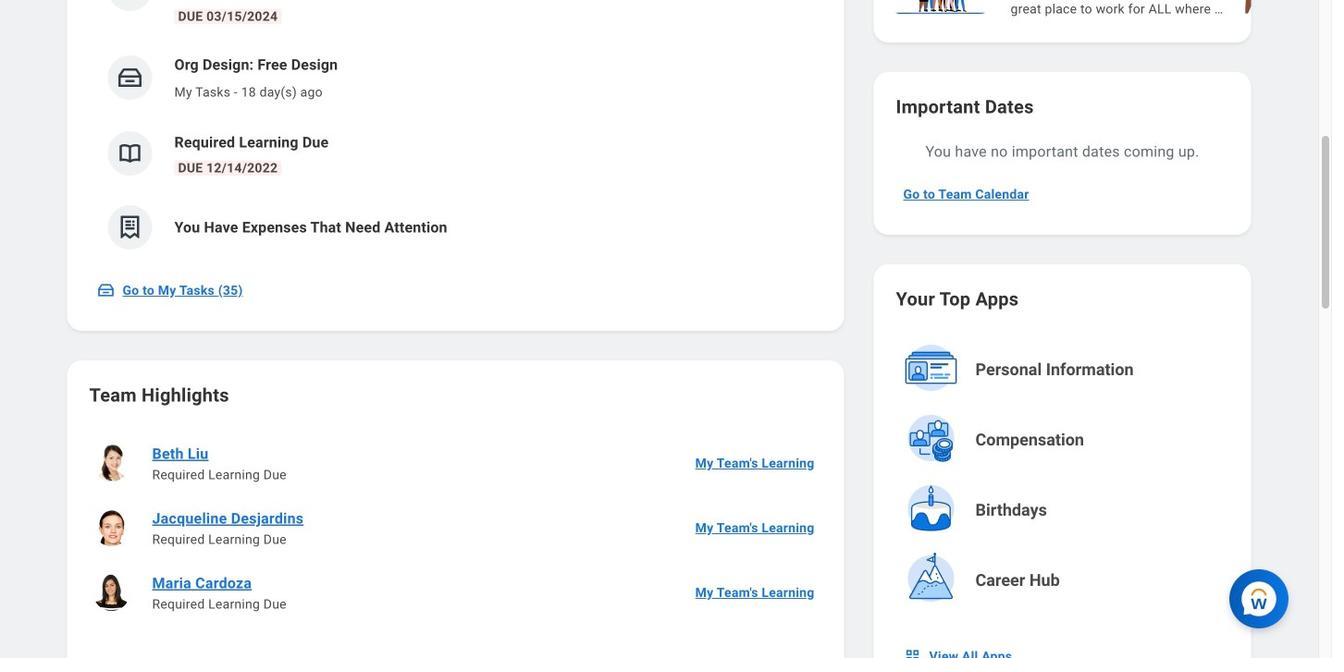 Task type: vqa. For each thing, say whether or not it's contained in the screenshot.
rightmost inbox icon
yes



Task type: describe. For each thing, give the bounding box(es) containing it.
0 vertical spatial inbox image
[[116, 0, 144, 3]]

nbox image
[[904, 648, 922, 659]]

book open image
[[116, 140, 144, 167]]

dashboard expenses image
[[116, 214, 144, 241]]



Task type: locate. For each thing, give the bounding box(es) containing it.
1 vertical spatial inbox image
[[97, 281, 115, 300]]

inbox image
[[116, 0, 144, 3], [97, 281, 115, 300]]

0 horizontal spatial inbox image
[[97, 281, 115, 300]]

list
[[89, 0, 822, 265], [889, 0, 1332, 20], [89, 431, 822, 625]]

inbox image
[[116, 64, 144, 92]]

1 horizontal spatial inbox image
[[116, 0, 144, 3]]



